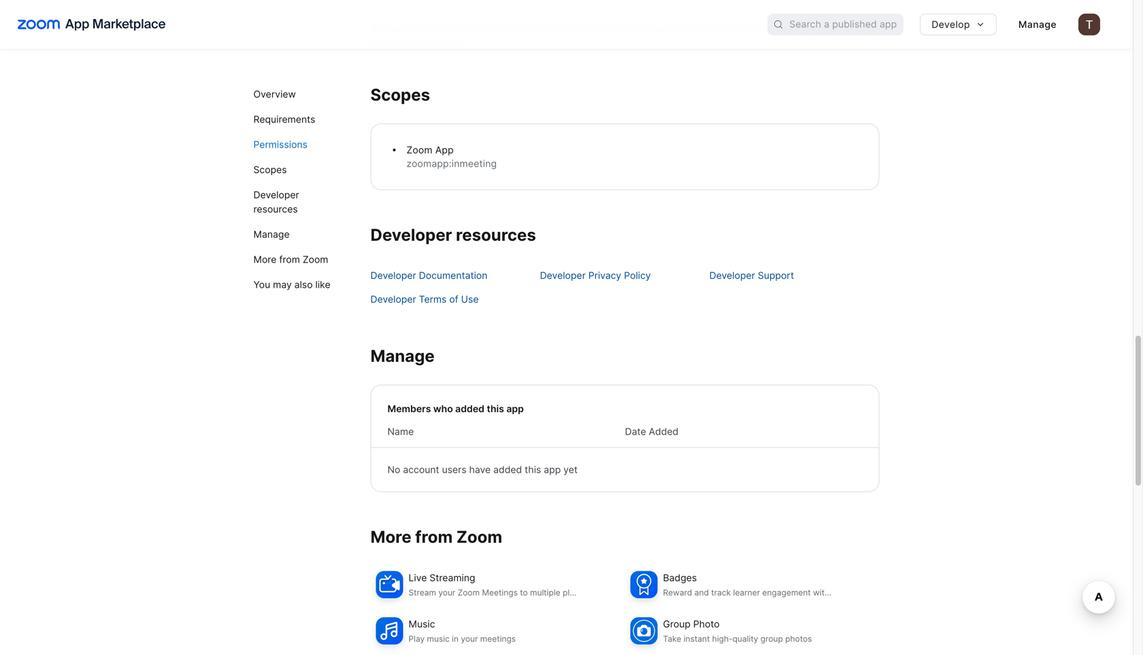 Task type: describe. For each thing, give the bounding box(es) containing it.
developer support link
[[709, 264, 879, 287]]

have
[[469, 464, 491, 476]]

including
[[617, 23, 658, 34]]

zoom app
[[407, 144, 454, 156]]

is
[[370, 37, 378, 49]]

support
[[758, 270, 794, 281]]

developer resources link
[[253, 182, 346, 222]]

use.
[[446, 37, 464, 49]]

2 the from the left
[[844, 23, 858, 34]]

live streaming
[[409, 572, 475, 584]]

0 horizontal spatial scopes
[[253, 164, 287, 176]]

when
[[816, 23, 841, 34]]

manage button
[[1008, 14, 1068, 35]]

policy
[[624, 270, 651, 281]]

developer for developer resources link
[[253, 189, 299, 201]]

manage for manage link at the left
[[253, 229, 290, 240]]

developer terms of use
[[370, 294, 479, 305]]

developer for 'developer privacy policy' link on the top
[[540, 270, 586, 281]]

also
[[294, 279, 313, 291]]

terms
[[419, 294, 447, 305]]

1 the from the left
[[465, 23, 480, 34]]

requirements
[[253, 114, 315, 125]]

1 vertical spatial of
[[449, 294, 458, 305]]

banner containing develop
[[0, 0, 1133, 49]]

music play music in your meetings
[[409, 619, 516, 644]]

zoomapp:inmeeting
[[407, 158, 497, 169]]

developer up the developer documentation
[[370, 225, 452, 245]]

photo
[[693, 619, 720, 630]]

music
[[427, 634, 450, 644]]

developer documentation
[[370, 270, 488, 281]]

Search text field
[[789, 15, 904, 34]]

this
[[370, 23, 389, 34]]

badges
[[663, 572, 697, 584]]

1 vertical spatial more from zoom
[[370, 527, 502, 547]]

2 vertical spatial manage
[[370, 346, 435, 366]]

photos
[[785, 634, 812, 644]]

developer for developer terms of use link
[[370, 294, 416, 305]]

group photo take instant high-quality group photos
[[663, 619, 812, 644]]

members who added this app
[[387, 403, 524, 415]]

date added
[[625, 426, 679, 438]]

app
[[435, 144, 454, 156]]

anytime
[[579, 23, 615, 34]]

develop
[[932, 19, 970, 30]]

actively
[[398, 37, 432, 49]]

developer for developer documentation link
[[370, 270, 416, 281]]

date
[[625, 426, 646, 438]]

zoom up the like
[[303, 254, 328, 265]]

quality
[[733, 634, 758, 644]]

privacy
[[588, 270, 621, 281]]

0 vertical spatial from
[[279, 254, 300, 265]]

can
[[412, 23, 428, 34]]

permissions
[[253, 139, 308, 150]]

a
[[708, 23, 714, 34]]

1 horizontal spatial this
[[525, 464, 541, 476]]

no
[[387, 464, 400, 476]]

developer terms of use link
[[370, 287, 540, 311]]

1 vertical spatial more
[[370, 527, 411, 547]]

you may also like
[[253, 279, 330, 291]]

zoom left app
[[407, 144, 433, 156]]

manage link
[[253, 222, 346, 247]]

name
[[387, 426, 414, 438]]

yet
[[564, 464, 578, 476]]



Task type: locate. For each thing, give the bounding box(es) containing it.
0 vertical spatial developer resources
[[253, 189, 299, 215]]

developer resources up manage link at the left
[[253, 189, 299, 215]]

of inside "this app can access the following information anytime including outside of a zoom experience and when the app is not actively in use."
[[696, 23, 706, 34]]

added right the who
[[455, 403, 484, 415]]

developer left privacy
[[540, 270, 586, 281]]

streaming
[[430, 572, 475, 584]]

music
[[409, 619, 435, 630]]

requirements link
[[253, 107, 346, 132]]

instant
[[684, 634, 710, 644]]

1 horizontal spatial of
[[696, 23, 706, 34]]

more from zoom link
[[253, 247, 346, 272]]

use
[[461, 294, 479, 305]]

experience
[[745, 23, 794, 34]]

1 horizontal spatial the
[[844, 23, 858, 34]]

0 horizontal spatial manage
[[253, 229, 290, 240]]

develop button
[[920, 14, 997, 35]]

from up "live streaming"
[[415, 527, 453, 547]]

developer
[[253, 189, 299, 201], [370, 225, 452, 245], [370, 270, 416, 281], [540, 270, 586, 281], [709, 270, 755, 281], [370, 294, 416, 305]]

developer down the scopes link
[[253, 189, 299, 201]]

you may also like link
[[253, 272, 346, 297]]

1 vertical spatial in
[[452, 634, 459, 644]]

1 vertical spatial from
[[415, 527, 453, 547]]

1 horizontal spatial more
[[370, 527, 411, 547]]

1 vertical spatial resources
[[456, 225, 536, 245]]

resources inside developer resources
[[253, 203, 298, 215]]

1 vertical spatial manage
[[253, 229, 290, 240]]

members
[[387, 403, 431, 415]]

developer up developer terms of use
[[370, 270, 416, 281]]

scopes down permissions at top
[[253, 164, 287, 176]]

more
[[253, 254, 277, 265], [370, 527, 411, 547]]

0 horizontal spatial developer resources
[[253, 189, 299, 215]]

not
[[380, 37, 395, 49]]

0 horizontal spatial the
[[465, 23, 480, 34]]

manage for manage button
[[1018, 19, 1057, 30]]

in inside "this app can access the following information anytime including outside of a zoom experience and when the app is not actively in use."
[[435, 37, 443, 49]]

this
[[487, 403, 504, 415], [525, 464, 541, 476]]

and
[[797, 23, 814, 34]]

following
[[482, 23, 523, 34]]

this right the who
[[487, 403, 504, 415]]

no account users have added this app yet
[[387, 464, 578, 476]]

overview
[[253, 88, 296, 100]]

may
[[273, 279, 292, 291]]

1 horizontal spatial resources
[[456, 225, 536, 245]]

more inside more from zoom link
[[253, 254, 277, 265]]

resources
[[253, 203, 298, 215], [456, 225, 536, 245]]

access
[[431, 23, 462, 34]]

developer documentation link
[[370, 264, 540, 287]]

live
[[409, 572, 427, 584]]

search a published app element
[[768, 14, 904, 35]]

in left your
[[452, 634, 459, 644]]

meetings
[[480, 634, 516, 644]]

banner
[[0, 0, 1133, 49]]

in left use.
[[435, 37, 443, 49]]

developer support
[[709, 270, 794, 281]]

developer resources up documentation
[[370, 225, 536, 245]]

app
[[392, 23, 409, 34], [861, 23, 878, 34], [506, 403, 524, 415], [544, 464, 561, 476]]

0 horizontal spatial of
[[449, 294, 458, 305]]

developer left the support
[[709, 270, 755, 281]]

permissions link
[[253, 132, 346, 157]]

group
[[663, 619, 691, 630]]

0 vertical spatial of
[[696, 23, 706, 34]]

0 horizontal spatial this
[[487, 403, 504, 415]]

from
[[279, 254, 300, 265], [415, 527, 453, 547]]

more up live
[[370, 527, 411, 547]]

who
[[433, 403, 453, 415]]

users
[[442, 464, 467, 476]]

resources up manage link at the left
[[253, 203, 298, 215]]

your
[[461, 634, 478, 644]]

this left yet
[[525, 464, 541, 476]]

like
[[315, 279, 330, 291]]

play
[[409, 634, 425, 644]]

0 vertical spatial more
[[253, 254, 277, 265]]

developer resources
[[253, 189, 299, 215], [370, 225, 536, 245]]

0 horizontal spatial resources
[[253, 203, 298, 215]]

1 horizontal spatial in
[[452, 634, 459, 644]]

you
[[253, 279, 270, 291]]

scopes
[[370, 85, 430, 105], [253, 164, 287, 176]]

resources up developer documentation link
[[456, 225, 536, 245]]

manage inside button
[[1018, 19, 1057, 30]]

the right the when
[[844, 23, 858, 34]]

1 horizontal spatial manage
[[370, 346, 435, 366]]

0 vertical spatial this
[[487, 403, 504, 415]]

group
[[761, 634, 783, 644]]

developer privacy policy link
[[540, 264, 709, 287]]

0 horizontal spatial more from zoom
[[253, 254, 328, 265]]

0 horizontal spatial more
[[253, 254, 277, 265]]

developer for 'developer support' "link"
[[709, 270, 755, 281]]

take
[[663, 634, 681, 644]]

the right access
[[465, 23, 480, 34]]

1 vertical spatial added
[[493, 464, 522, 476]]

1 horizontal spatial scopes
[[370, 85, 430, 105]]

more from zoom
[[253, 254, 328, 265], [370, 527, 502, 547]]

high-
[[712, 634, 733, 644]]

scopes down not
[[370, 85, 430, 105]]

of left a
[[696, 23, 706, 34]]

1 horizontal spatial more from zoom
[[370, 527, 502, 547]]

developer left terms
[[370, 294, 416, 305]]

outside
[[660, 23, 694, 34]]

from up you may also like in the top left of the page
[[279, 254, 300, 265]]

account
[[403, 464, 439, 476]]

0 vertical spatial in
[[435, 37, 443, 49]]

2 horizontal spatial manage
[[1018, 19, 1057, 30]]

0 vertical spatial manage
[[1018, 19, 1057, 30]]

more from zoom inside more from zoom link
[[253, 254, 328, 265]]

more from zoom up "live streaming"
[[370, 527, 502, 547]]

0 vertical spatial more from zoom
[[253, 254, 328, 265]]

0 vertical spatial added
[[455, 403, 484, 415]]

developer inside "link"
[[709, 270, 755, 281]]

1 vertical spatial developer resources
[[370, 225, 536, 245]]

this app can access the following information anytime including outside of a zoom experience and when the app is not actively in use.
[[370, 23, 878, 49]]

scopes link
[[253, 157, 346, 182]]

zoom inside "this app can access the following information anytime including outside of a zoom experience and when the app is not actively in use."
[[716, 23, 742, 34]]

the
[[465, 23, 480, 34], [844, 23, 858, 34]]

added right have
[[493, 464, 522, 476]]

0 horizontal spatial in
[[435, 37, 443, 49]]

0 vertical spatial scopes
[[370, 85, 430, 105]]

more up you
[[253, 254, 277, 265]]

overview link
[[253, 82, 346, 107]]

1 horizontal spatial developer resources
[[370, 225, 536, 245]]

of
[[696, 23, 706, 34], [449, 294, 458, 305]]

0 horizontal spatial added
[[455, 403, 484, 415]]

0 horizontal spatial from
[[279, 254, 300, 265]]

developer privacy policy
[[540, 270, 651, 281]]

documentation
[[419, 270, 488, 281]]

in
[[435, 37, 443, 49], [452, 634, 459, 644]]

added
[[455, 403, 484, 415], [493, 464, 522, 476]]

1 horizontal spatial added
[[493, 464, 522, 476]]

information
[[525, 23, 576, 34]]

of left use
[[449, 294, 458, 305]]

0 vertical spatial resources
[[253, 203, 298, 215]]

in inside music play music in your meetings
[[452, 634, 459, 644]]

zoom up streaming
[[457, 527, 502, 547]]

1 vertical spatial scopes
[[253, 164, 287, 176]]

more from zoom up you may also like in the top left of the page
[[253, 254, 328, 265]]

1 vertical spatial this
[[525, 464, 541, 476]]

manage
[[1018, 19, 1057, 30], [253, 229, 290, 240], [370, 346, 435, 366]]

1 horizontal spatial from
[[415, 527, 453, 547]]

zoom right a
[[716, 23, 742, 34]]

zoom
[[716, 23, 742, 34], [407, 144, 433, 156], [303, 254, 328, 265], [457, 527, 502, 547]]

added
[[649, 426, 679, 438]]



Task type: vqa. For each thing, say whether or not it's contained in the screenshot.
top in
yes



